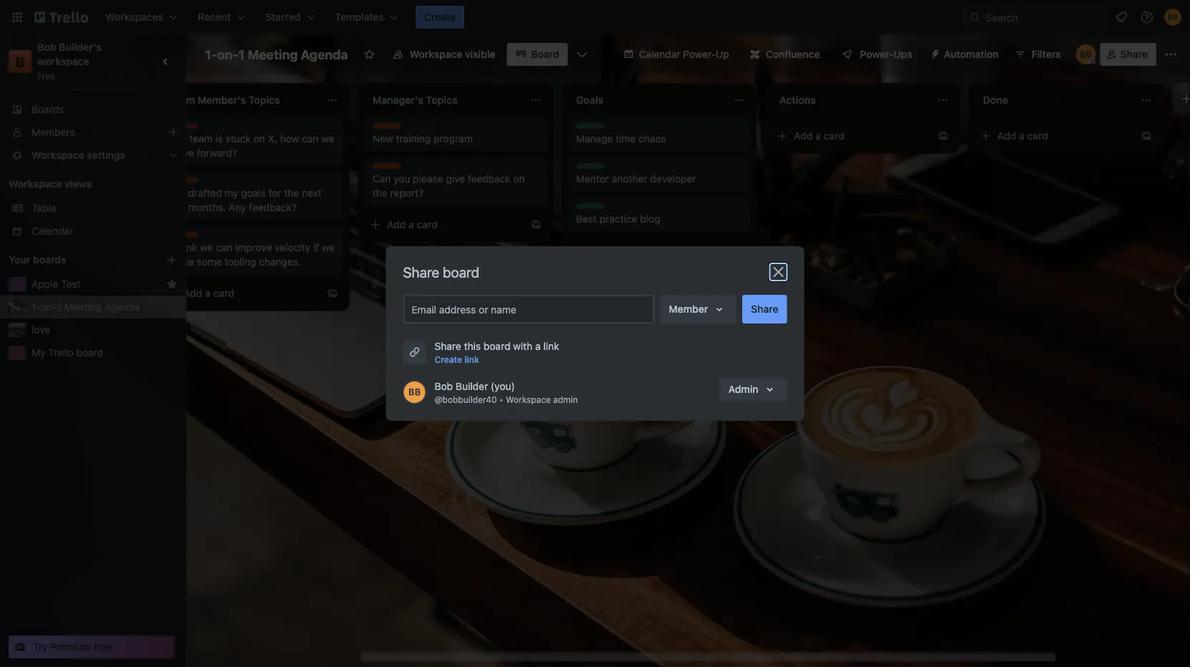 Task type: describe. For each thing, give the bounding box(es) containing it.
premium
[[50, 642, 91, 653]]

discuss for new
[[373, 124, 405, 134]]

power-ups
[[860, 48, 913, 60]]

workspace visible button
[[384, 43, 504, 66]]

add a card button for can you please give feedback on the report?
[[364, 214, 524, 236]]

board
[[531, 48, 559, 60]]

report?
[[390, 187, 424, 199]]

agenda inside board name text box
[[301, 47, 348, 62]]

team
[[189, 133, 213, 145]]

0 horizontal spatial 1-
[[32, 301, 41, 313]]

0 horizontal spatial link
[[465, 355, 479, 365]]

another
[[612, 173, 647, 185]]

up
[[716, 48, 729, 60]]

meeting inside board name text box
[[248, 47, 298, 62]]

goal for mentor
[[576, 164, 595, 174]]

try premium free
[[33, 642, 112, 653]]

move
[[169, 147, 194, 159]]

discuss can you please give feedback on the report?
[[373, 164, 525, 199]]

bob for builder's
[[37, 41, 56, 53]]

0 horizontal spatial bob builder (bobbuilder40) image
[[403, 381, 426, 404]]

you
[[394, 173, 410, 185]]

on inside the team is stuck on x, how can we move forward?
[[253, 133, 265, 145]]

i've
[[169, 187, 185, 199]]

your boards
[[9, 254, 66, 266]]

velocity
[[275, 242, 310, 254]]

0 horizontal spatial 1-on-1 meeting agenda
[[32, 301, 140, 313]]

we inside the team is stuck on x, how can we move forward?
[[321, 133, 334, 145]]

manage
[[576, 133, 613, 145]]

goal mentor another developer
[[576, 164, 696, 185]]

close image
[[770, 264, 787, 281]]

0 horizontal spatial share button
[[742, 295, 787, 324]]

boards
[[32, 104, 64, 115]]

few
[[169, 202, 186, 214]]

confluence
[[766, 48, 820, 60]]

star or unstar board image
[[364, 49, 375, 60]]

add board image
[[166, 254, 178, 266]]

calendar for calendar
[[32, 225, 73, 237]]

the
[[169, 133, 187, 145]]

i think we can improve velocity if we make some tooling changes. link
[[169, 241, 335, 269]]

the team is stuck on x, how can we move forward?
[[169, 133, 334, 159]]

my trello board link
[[32, 346, 178, 360]]

create inside button
[[424, 11, 456, 23]]

(you)
[[491, 381, 515, 393]]

starred icon image
[[166, 279, 178, 290]]

manage time chaos link
[[576, 132, 742, 146]]

color: green, title: "goal" element for manage
[[576, 123, 605, 134]]

board for my trello board
[[76, 347, 103, 359]]

builder
[[456, 381, 488, 393]]

we right the if at the left top of page
[[322, 242, 335, 254]]

time
[[616, 133, 636, 145]]

forward?
[[197, 147, 237, 159]]

1 vertical spatial on-
[[41, 301, 57, 313]]

members
[[32, 126, 75, 138]]

new
[[373, 133, 393, 145]]

1 inside board name text box
[[238, 47, 245, 62]]

i think we can improve velocity if we make some tooling changes.
[[169, 242, 335, 268]]

boards
[[33, 254, 66, 266]]

add a card button for mentor another developer
[[567, 239, 728, 262]]

your boards with 4 items element
[[9, 251, 145, 269]]

calendar link
[[32, 224, 178, 239]]

tooling
[[224, 256, 256, 268]]

this
[[464, 341, 481, 353]]

create link button
[[435, 353, 479, 367]]

can you please give feedback on the report? link
[[373, 172, 539, 201]]

my trello board
[[32, 347, 103, 359]]

bob for builder
[[435, 381, 453, 393]]

trello
[[48, 347, 74, 359]]

please
[[413, 173, 443, 185]]

member
[[669, 303, 708, 315]]

color: orange, title: "discuss" element for can
[[373, 163, 405, 174]]

free
[[37, 71, 55, 81]]

blog
[[640, 213, 660, 225]]

we up some
[[200, 242, 213, 254]]

search image
[[969, 11, 981, 23]]

the team is stuck on x, how can we move forward? link
[[169, 132, 335, 160]]

on inside the discuss can you please give feedback on the report?
[[513, 173, 525, 185]]

chaos
[[639, 133, 666, 145]]

if
[[313, 242, 319, 254]]

training
[[396, 133, 431, 145]]

workspace for workspace visible
[[410, 48, 462, 60]]

the inside i've drafted my goals for the next few months. any feedback?
[[284, 187, 299, 199]]

b link
[[9, 50, 32, 73]]

admin button
[[720, 378, 787, 401]]

table link
[[32, 201, 178, 216]]

•
[[499, 395, 503, 405]]

i
[[169, 242, 172, 254]]

goal for best
[[576, 204, 595, 214]]

calendar power-up
[[639, 48, 729, 60]]

bob builder's workspace free
[[37, 41, 104, 81]]

member button
[[660, 295, 737, 324]]

best
[[576, 213, 597, 225]]

add a card button for i've drafted my goals for the next few months. any feedback?
[[160, 282, 321, 305]]

test
[[61, 278, 80, 290]]

feedback?
[[249, 202, 297, 214]]

think
[[174, 242, 197, 254]]

apple test link
[[32, 277, 160, 292]]

i've drafted my goals for the next few months. any feedback? link
[[169, 186, 335, 215]]

next
[[302, 187, 322, 199]]

power-ups button
[[831, 43, 921, 66]]

program
[[434, 133, 473, 145]]

months.
[[188, 202, 226, 214]]

new training program link
[[373, 132, 539, 146]]

builder's
[[59, 41, 102, 53]]

is
[[215, 133, 223, 145]]

can inside the team is stuck on x, how can we move forward?
[[302, 133, 319, 145]]

open information menu image
[[1140, 10, 1154, 24]]

Board name text field
[[198, 43, 355, 66]]

workspace for workspace views
[[9, 178, 62, 190]]

apple test
[[32, 278, 80, 290]]

customize views image
[[575, 47, 589, 62]]



Task type: locate. For each thing, give the bounding box(es) containing it.
1 color: green, title: "goal" element from the top
[[576, 123, 605, 134]]

0 vertical spatial 1
[[238, 47, 245, 62]]

create from template… image
[[530, 219, 542, 231]]

1 vertical spatial 1-on-1 meeting agenda
[[32, 301, 140, 313]]

2 vertical spatial workspace
[[506, 395, 551, 405]]

1 vertical spatial bob builder (bobbuilder40) image
[[403, 381, 426, 404]]

1 horizontal spatial on
[[513, 173, 525, 185]]

0 horizontal spatial bob
[[37, 41, 56, 53]]

workspace inside bob builder (you) @bobbuilder40 • workspace admin
[[506, 395, 551, 405]]

some
[[197, 256, 222, 268]]

1 vertical spatial bob
[[435, 381, 453, 393]]

bob inside bob builder's workspace free
[[37, 41, 56, 53]]

feedback
[[468, 173, 511, 185]]

filters
[[1032, 48, 1061, 60]]

0 horizontal spatial workspace
[[9, 178, 62, 190]]

your
[[9, 254, 30, 266]]

goal best practice blog
[[576, 204, 660, 225]]

board link
[[507, 43, 568, 66]]

1 vertical spatial color: orange, title: "discuss" element
[[373, 163, 405, 174]]

agenda left star or unstar board icon
[[301, 47, 348, 62]]

1 horizontal spatial on-
[[217, 47, 238, 62]]

0 horizontal spatial calendar
[[32, 225, 73, 237]]

workspace up table
[[9, 178, 62, 190]]

i've drafted my goals for the next few months. any feedback?
[[169, 187, 322, 214]]

share this board with a link create link
[[435, 341, 559, 365]]

on- inside board name text box
[[217, 47, 238, 62]]

workspace inside button
[[410, 48, 462, 60]]

discuss for can
[[373, 164, 405, 174]]

0 vertical spatial 1-on-1 meeting agenda
[[205, 47, 348, 62]]

1- inside board name text box
[[205, 47, 217, 62]]

0 vertical spatial 1-
[[205, 47, 217, 62]]

1 horizontal spatial power-
[[860, 48, 894, 60]]

create up workspace visible button
[[424, 11, 456, 23]]

color: green, title: "goal" element down mentor
[[576, 203, 605, 214]]

2 vertical spatial color: green, title: "goal" element
[[576, 203, 605, 214]]

0 horizontal spatial power-
[[683, 48, 716, 60]]

create inside share this board with a link create link
[[435, 355, 462, 365]]

0 vertical spatial goal
[[576, 124, 595, 134]]

calendar down table
[[32, 225, 73, 237]]

goal inside goal mentor another developer
[[576, 164, 595, 174]]

1 vertical spatial on
[[513, 173, 525, 185]]

create
[[424, 11, 456, 23], [435, 355, 462, 365]]

1 goal from the top
[[576, 124, 595, 134]]

color: orange, title: "discuss" element for new
[[373, 123, 405, 134]]

color: orange, title: "discuss" element
[[373, 123, 405, 134], [373, 163, 405, 174]]

table
[[32, 202, 56, 214]]

discuss up the "report?"
[[373, 164, 405, 174]]

can inside i think we can improve velocity if we make some tooling changes.
[[216, 242, 232, 254]]

goal down mentor
[[576, 204, 595, 214]]

0 horizontal spatial 1
[[57, 301, 61, 313]]

0 horizontal spatial on
[[253, 133, 265, 145]]

1 color: orange, title: "discuss" element from the top
[[373, 123, 405, 134]]

color: green, title: "goal" element left time on the top right of the page
[[576, 123, 605, 134]]

on left x,
[[253, 133, 265, 145]]

agenda inside 1-on-1 meeting agenda link
[[104, 301, 140, 313]]

1 vertical spatial can
[[216, 242, 232, 254]]

automation
[[944, 48, 999, 60]]

0 horizontal spatial on-
[[41, 301, 57, 313]]

1 horizontal spatial share button
[[1100, 43, 1156, 66]]

any
[[229, 202, 246, 214]]

the down can
[[373, 187, 388, 199]]

Email address or name text field
[[412, 299, 652, 320]]

2 goal from the top
[[576, 164, 595, 174]]

mentor another developer link
[[576, 172, 742, 186]]

1 horizontal spatial agenda
[[301, 47, 348, 62]]

goals
[[241, 187, 266, 199]]

1-on-1 meeting agenda link
[[32, 300, 178, 315]]

1 horizontal spatial bob builder (bobbuilder40) image
[[1076, 44, 1096, 64]]

Search field
[[981, 6, 1106, 28]]

workspace
[[410, 48, 462, 60], [9, 178, 62, 190], [506, 395, 551, 405]]

bob up @bobbuilder40
[[435, 381, 453, 393]]

color: green, title: "goal" element
[[576, 123, 605, 134], [576, 163, 605, 174], [576, 203, 605, 214]]

calendar left up
[[639, 48, 680, 60]]

0 vertical spatial can
[[302, 133, 319, 145]]

love
[[32, 324, 50, 336]]

calendar power-up link
[[615, 43, 738, 66]]

2 color: green, title: "goal" element from the top
[[576, 163, 605, 174]]

mentor
[[576, 173, 609, 185]]

boards link
[[0, 98, 186, 121]]

can up some
[[216, 242, 232, 254]]

0 vertical spatial bob builder (bobbuilder40) image
[[1076, 44, 1096, 64]]

0 vertical spatial share button
[[1100, 43, 1156, 66]]

color: orange, title: "discuss" element down new
[[373, 163, 405, 174]]

power-
[[683, 48, 716, 60], [860, 48, 894, 60]]

1 power- from the left
[[683, 48, 716, 60]]

meeting
[[248, 47, 298, 62], [64, 301, 102, 313]]

on right feedback
[[513, 173, 525, 185]]

we right how
[[321, 133, 334, 145]]

my
[[32, 347, 46, 359]]

1 horizontal spatial board
[[443, 264, 479, 281]]

create button
[[416, 6, 464, 29]]

2 discuss from the top
[[373, 164, 405, 174]]

1 horizontal spatial bob
[[435, 381, 453, 393]]

discuss inside the discuss can you please give feedback on the report?
[[373, 164, 405, 174]]

goal for manage
[[576, 124, 595, 134]]

create from template… image
[[937, 130, 949, 142], [1141, 130, 1152, 142], [734, 245, 745, 257], [327, 288, 338, 299]]

1 horizontal spatial link
[[543, 341, 559, 353]]

link
[[543, 341, 559, 353], [465, 355, 479, 365]]

0 horizontal spatial board
[[76, 347, 103, 359]]

1-
[[205, 47, 217, 62], [32, 301, 41, 313]]

0 vertical spatial calendar
[[639, 48, 680, 60]]

for
[[269, 187, 281, 199]]

on
[[253, 133, 265, 145], [513, 173, 525, 185]]

1 vertical spatial share button
[[742, 295, 787, 324]]

1 horizontal spatial 1-
[[205, 47, 217, 62]]

discuss up can
[[373, 124, 405, 134]]

0 vertical spatial workspace
[[410, 48, 462, 60]]

1 horizontal spatial 1
[[238, 47, 245, 62]]

1 vertical spatial agenda
[[104, 301, 140, 313]]

link right "with"
[[543, 341, 559, 353]]

share inside share this board with a link create link
[[435, 341, 461, 353]]

discuss inside discuss new training program
[[373, 124, 405, 134]]

create up builder
[[435, 355, 462, 365]]

1 vertical spatial meeting
[[64, 301, 102, 313]]

board
[[443, 264, 479, 281], [484, 341, 510, 353], [76, 347, 103, 359]]

bob up workspace
[[37, 41, 56, 53]]

drafted
[[188, 187, 222, 199]]

bob inside bob builder (you) @bobbuilder40 • workspace admin
[[435, 381, 453, 393]]

1 horizontal spatial meeting
[[248, 47, 298, 62]]

2 color: orange, title: "discuss" element from the top
[[373, 163, 405, 174]]

1 vertical spatial create
[[435, 355, 462, 365]]

0 horizontal spatial the
[[284, 187, 299, 199]]

a inside share this board with a link create link
[[535, 341, 541, 353]]

primary element
[[0, 0, 1190, 34]]

visible
[[465, 48, 495, 60]]

workspace views
[[9, 178, 92, 190]]

power- inside button
[[860, 48, 894, 60]]

share
[[1120, 48, 1148, 60], [403, 264, 439, 281], [751, 303, 778, 315], [435, 341, 461, 353]]

bob builder (bobbuilder40) image
[[1164, 9, 1181, 26]]

board inside share this board with a link create link
[[484, 341, 510, 353]]

2 vertical spatial goal
[[576, 204, 595, 214]]

1-on-1 meeting agenda inside board name text box
[[205, 47, 348, 62]]

changes.
[[259, 256, 301, 268]]

ups
[[894, 48, 913, 60]]

how
[[280, 133, 299, 145]]

workspace right •
[[506, 395, 551, 405]]

the right for
[[284, 187, 299, 199]]

color: orange, title: "discuss" element up can
[[373, 123, 405, 134]]

1 horizontal spatial can
[[302, 133, 319, 145]]

1 vertical spatial 1
[[57, 301, 61, 313]]

0 vertical spatial bob
[[37, 41, 56, 53]]

show menu image
[[1164, 47, 1178, 62]]

the inside the discuss can you please give feedback on the report?
[[373, 187, 388, 199]]

0 vertical spatial agenda
[[301, 47, 348, 62]]

2 horizontal spatial board
[[484, 341, 510, 353]]

1 discuss from the top
[[373, 124, 405, 134]]

give
[[446, 173, 465, 185]]

can right how
[[302, 133, 319, 145]]

share button down close image
[[742, 295, 787, 324]]

practice
[[600, 213, 637, 225]]

bob builder (you) @bobbuilder40 • workspace admin
[[435, 381, 578, 405]]

1 vertical spatial link
[[465, 355, 479, 365]]

on-
[[217, 47, 238, 62], [41, 301, 57, 313]]

2 horizontal spatial workspace
[[506, 395, 551, 405]]

automation button
[[924, 43, 1007, 66]]

discuss new training program
[[373, 124, 473, 145]]

1 vertical spatial workspace
[[9, 178, 62, 190]]

link down this at the left of the page
[[465, 355, 479, 365]]

goal
[[576, 124, 595, 134], [576, 164, 595, 174], [576, 204, 595, 214]]

share board
[[403, 264, 479, 281]]

improve
[[235, 242, 272, 254]]

calendar inside calendar power-up link
[[639, 48, 680, 60]]

0 horizontal spatial meeting
[[64, 301, 102, 313]]

workspace
[[37, 56, 90, 67]]

1 horizontal spatial calendar
[[639, 48, 680, 60]]

a
[[815, 130, 821, 142], [1019, 130, 1024, 142], [408, 219, 414, 231], [612, 245, 618, 257], [205, 288, 211, 299], [535, 341, 541, 353]]

1 vertical spatial goal
[[576, 164, 595, 174]]

love link
[[32, 323, 178, 337]]

can
[[373, 173, 391, 185]]

1 horizontal spatial the
[[373, 187, 388, 199]]

b
[[15, 53, 25, 70]]

3 goal from the top
[[576, 204, 595, 214]]

color: green, title: "goal" element for best
[[576, 203, 605, 214]]

make
[[169, 256, 194, 268]]

share button down 0 notifications image
[[1100, 43, 1156, 66]]

0 vertical spatial meeting
[[248, 47, 298, 62]]

add a card button
[[771, 125, 931, 148], [974, 125, 1135, 148], [364, 214, 524, 236], [567, 239, 728, 262], [160, 282, 321, 305]]

agenda up love link in the left of the page
[[104, 301, 140, 313]]

1 horizontal spatial workspace
[[410, 48, 462, 60]]

1 vertical spatial discuss
[[373, 164, 405, 174]]

1 horizontal spatial 1-on-1 meeting agenda
[[205, 47, 348, 62]]

calendar for calendar power-up
[[639, 48, 680, 60]]

2 the from the left
[[373, 187, 388, 199]]

admin
[[728, 384, 758, 396]]

@bobbuilder40
[[435, 395, 497, 405]]

0 vertical spatial discuss
[[373, 124, 405, 134]]

0 vertical spatial create
[[424, 11, 456, 23]]

best practice blog link
[[576, 212, 742, 226]]

try
[[33, 642, 48, 653]]

bob builder (bobbuilder40) image right filters
[[1076, 44, 1096, 64]]

my
[[225, 187, 238, 199]]

can
[[302, 133, 319, 145], [216, 242, 232, 254]]

card
[[824, 130, 845, 142], [1027, 130, 1048, 142], [417, 219, 438, 231], [620, 245, 641, 257], [213, 288, 234, 299]]

0 horizontal spatial agenda
[[104, 301, 140, 313]]

1 the from the left
[[284, 187, 299, 199]]

views
[[65, 178, 92, 190]]

0 vertical spatial on
[[253, 133, 265, 145]]

bob builder (bobbuilder40) image left @bobbuilder40
[[403, 381, 426, 404]]

0 horizontal spatial can
[[216, 242, 232, 254]]

0 vertical spatial color: orange, title: "discuss" element
[[373, 123, 405, 134]]

apple
[[32, 278, 58, 290]]

3 color: green, title: "goal" element from the top
[[576, 203, 605, 214]]

0 vertical spatial color: green, title: "goal" element
[[576, 123, 605, 134]]

bob builder (bobbuilder40) image
[[1076, 44, 1096, 64], [403, 381, 426, 404]]

bob builder's workspace link
[[37, 41, 104, 67]]

confluence button
[[741, 43, 828, 66]]

sm image
[[924, 43, 944, 63]]

goal down manage
[[576, 164, 595, 174]]

goal inside goal manage time chaos
[[576, 124, 595, 134]]

0 vertical spatial on-
[[217, 47, 238, 62]]

workspace visible
[[410, 48, 495, 60]]

board for share this board with a link create link
[[484, 341, 510, 353]]

stuck
[[226, 133, 251, 145]]

0 notifications image
[[1113, 9, 1130, 26]]

2 power- from the left
[[860, 48, 894, 60]]

we
[[321, 133, 334, 145], [200, 242, 213, 254], [322, 242, 335, 254]]

1 vertical spatial calendar
[[32, 225, 73, 237]]

add
[[794, 130, 813, 142], [997, 130, 1016, 142], [387, 219, 406, 231], [590, 245, 609, 257], [183, 288, 202, 299]]

color: green, title: "goal" element down manage
[[576, 163, 605, 174]]

workspace down create button
[[410, 48, 462, 60]]

goal inside the goal best practice blog
[[576, 204, 595, 214]]

1 vertical spatial color: green, title: "goal" element
[[576, 163, 605, 174]]

filters button
[[1010, 43, 1065, 66]]

members link
[[0, 121, 186, 144]]

calendar inside calendar link
[[32, 225, 73, 237]]

0 vertical spatial link
[[543, 341, 559, 353]]

admin
[[553, 395, 578, 405]]

color: green, title: "goal" element for mentor
[[576, 163, 605, 174]]

goal left time on the top right of the page
[[576, 124, 595, 134]]

1 vertical spatial 1-
[[32, 301, 41, 313]]

free
[[94, 642, 112, 653]]

add a card
[[794, 130, 845, 142], [997, 130, 1048, 142], [387, 219, 438, 231], [590, 245, 641, 257], [183, 288, 234, 299]]



Task type: vqa. For each thing, say whether or not it's contained in the screenshot.
Board
yes



